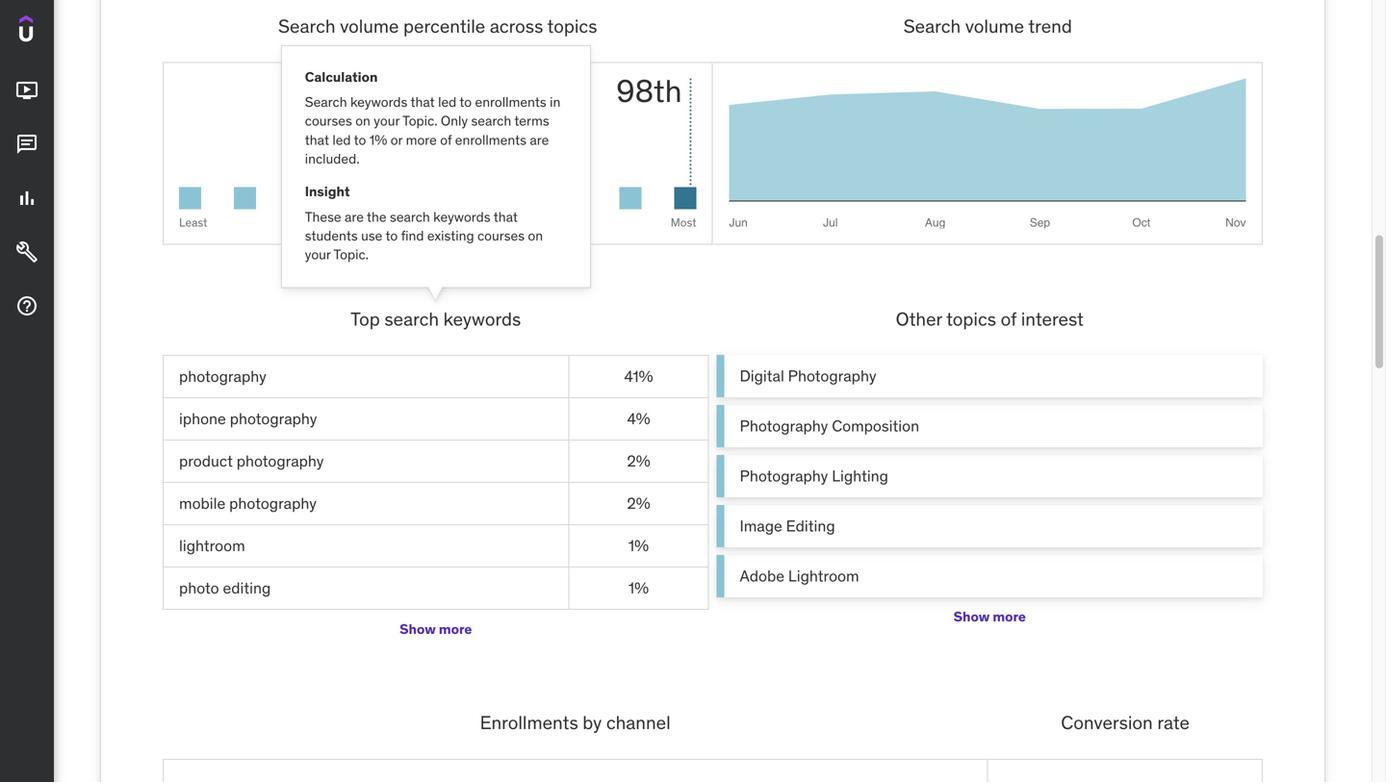 Task type: vqa. For each thing, say whether or not it's contained in the screenshot.
the right 4.7
no



Task type: describe. For each thing, give the bounding box(es) containing it.
image
[[740, 517, 783, 536]]

0 horizontal spatial topics
[[547, 14, 597, 38]]

show more for topics
[[954, 608, 1026, 626]]

percentile
[[403, 14, 485, 38]]

by
[[583, 712, 602, 735]]

show more for search
[[400, 621, 472, 638]]

editing
[[223, 579, 271, 598]]

search inside calculation search keywords that led to enrollments in courses on your topic. only search terms that led to 1% or more of enrollments are included.
[[305, 93, 347, 111]]

more for other topics of interest
[[993, 608, 1026, 626]]

photography lighting link
[[717, 456, 1263, 498]]

volume for trend
[[965, 14, 1025, 38]]

adobe lightroom link
[[717, 556, 1263, 598]]

0 vertical spatial photography
[[788, 366, 877, 386]]

product photography
[[179, 452, 324, 471]]

image editing
[[740, 517, 835, 536]]

most
[[671, 215, 697, 230]]

photography for mobile
[[229, 494, 317, 514]]

least
[[179, 215, 207, 230]]

adobe lightroom
[[740, 567, 859, 586]]

photography up iphone
[[179, 367, 266, 387]]

1 vertical spatial enrollments
[[455, 131, 527, 149]]

to inside insight these are the search keywords that students use to find existing courses on your topic.
[[386, 227, 398, 244]]

search for search volume percentile across topics
[[278, 14, 336, 38]]

medium image
[[15, 133, 39, 156]]

calculation search keywords that led to enrollments in courses on your topic. only search terms that led to 1% or more of enrollments are included.
[[305, 68, 561, 167]]

photography for product
[[237, 452, 324, 471]]

use
[[361, 227, 383, 244]]

photography for composition
[[740, 416, 828, 436]]

conversion rate
[[1061, 712, 1190, 735]]

are inside insight these are the search keywords that students use to find existing courses on your topic.
[[345, 208, 364, 226]]

41%
[[624, 367, 653, 387]]

search for search volume trend
[[904, 14, 961, 38]]

1% for photo editing
[[629, 579, 649, 598]]

search inside insight these are the search keywords that students use to find existing courses on your topic.
[[390, 208, 430, 226]]

other topics of interest
[[896, 308, 1084, 331]]

photography for iphone
[[230, 409, 317, 429]]

show more button for topics
[[954, 598, 1026, 637]]

0 vertical spatial enrollments
[[475, 93, 547, 111]]

show for topics
[[954, 608, 990, 626]]

that inside insight these are the search keywords that students use to find existing courses on your topic.
[[494, 208, 518, 226]]

1 vertical spatial of
[[1001, 308, 1017, 331]]

product
[[179, 452, 233, 471]]

your inside calculation search keywords that led to enrollments in courses on your topic. only search terms that led to 1% or more of enrollments are included.
[[374, 112, 400, 130]]

adobe
[[740, 567, 785, 586]]

search volume trend
[[904, 14, 1072, 38]]

are inside calculation search keywords that led to enrollments in courses on your topic. only search terms that led to 1% or more of enrollments are included.
[[530, 131, 549, 149]]

search volume percentile across topics
[[278, 14, 597, 38]]

1 horizontal spatial that
[[411, 93, 435, 111]]

2% for mobile photography
[[627, 494, 651, 514]]

photography composition
[[740, 416, 920, 436]]

terms
[[514, 112, 549, 130]]

your inside insight these are the search keywords that students use to find existing courses on your topic.
[[305, 246, 331, 263]]

only
[[441, 112, 468, 130]]



Task type: locate. For each thing, give the bounding box(es) containing it.
0 horizontal spatial to
[[354, 131, 366, 149]]

the
[[367, 208, 387, 226]]

existing
[[427, 227, 474, 244]]

2 horizontal spatial to
[[460, 93, 472, 111]]

photography up the image editing
[[740, 466, 828, 486]]

0 horizontal spatial your
[[305, 246, 331, 263]]

1 horizontal spatial are
[[530, 131, 549, 149]]

search up find on the top of the page
[[390, 208, 430, 226]]

2 horizontal spatial that
[[494, 208, 518, 226]]

editing
[[786, 517, 835, 536]]

rate
[[1158, 712, 1190, 735]]

more inside calculation search keywords that led to enrollments in courses on your topic. only search terms that led to 1% or more of enrollments are included.
[[406, 131, 437, 149]]

show
[[954, 608, 990, 626], [400, 621, 436, 638]]

interactive chart image
[[729, 79, 1246, 229]]

2%
[[627, 452, 651, 471], [627, 494, 651, 514]]

topic.
[[403, 112, 438, 130], [334, 246, 369, 263]]

on right existing
[[528, 227, 543, 244]]

volume left the trend
[[965, 14, 1025, 38]]

volume up calculation
[[340, 14, 399, 38]]

calculation
[[305, 68, 378, 86]]

1 vertical spatial search
[[390, 208, 430, 226]]

are left the
[[345, 208, 364, 226]]

that
[[411, 93, 435, 111], [305, 131, 329, 149], [494, 208, 518, 226]]

to up only
[[460, 93, 472, 111]]

1 horizontal spatial your
[[374, 112, 400, 130]]

volume for percentile
[[340, 14, 399, 38]]

1 vertical spatial 2%
[[627, 494, 651, 514]]

0 horizontal spatial that
[[305, 131, 329, 149]]

0 horizontal spatial of
[[440, 131, 452, 149]]

keywords for search
[[444, 308, 521, 331]]

1 horizontal spatial of
[[1001, 308, 1017, 331]]

digital photography link
[[717, 355, 1263, 398]]

topic. inside calculation search keywords that led to enrollments in courses on your topic. only search terms that led to 1% or more of enrollments are included.
[[403, 112, 438, 130]]

mobile photography
[[179, 494, 317, 514]]

enrollments
[[475, 93, 547, 111], [455, 131, 527, 149]]

keywords
[[350, 93, 408, 111], [433, 208, 491, 226], [444, 308, 521, 331]]

1 horizontal spatial show more
[[954, 608, 1026, 626]]

led
[[438, 93, 457, 111], [333, 131, 351, 149]]

1 horizontal spatial show
[[954, 608, 990, 626]]

1 volume from the left
[[340, 14, 399, 38]]

udemy image
[[19, 15, 107, 48]]

4%
[[627, 409, 650, 429]]

search right only
[[471, 112, 511, 130]]

these
[[305, 208, 341, 226]]

0 horizontal spatial courses
[[305, 112, 352, 130]]

your down students
[[305, 246, 331, 263]]

of down only
[[440, 131, 452, 149]]

0 horizontal spatial volume
[[340, 14, 399, 38]]

topic. up "or"
[[403, 112, 438, 130]]

keywords down existing
[[444, 308, 521, 331]]

1 horizontal spatial led
[[438, 93, 457, 111]]

led up included.
[[333, 131, 351, 149]]

insight these are the search keywords that students use to find existing courses on your topic.
[[305, 183, 543, 263]]

1 vertical spatial are
[[345, 208, 364, 226]]

of
[[440, 131, 452, 149], [1001, 308, 1017, 331]]

0 vertical spatial keywords
[[350, 93, 408, 111]]

search
[[471, 112, 511, 130], [390, 208, 430, 226], [385, 308, 439, 331]]

show more button for search
[[400, 611, 472, 649]]

enrollments down only
[[455, 131, 527, 149]]

show more button
[[954, 598, 1026, 637], [400, 611, 472, 649]]

photography
[[179, 367, 266, 387], [230, 409, 317, 429], [237, 452, 324, 471], [229, 494, 317, 514]]

other
[[896, 308, 942, 331]]

photography down product photography
[[229, 494, 317, 514]]

0 vertical spatial search
[[471, 112, 511, 130]]

0 vertical spatial 2%
[[627, 452, 651, 471]]

1 2% from the top
[[627, 452, 651, 471]]

2 volume from the left
[[965, 14, 1025, 38]]

1 vertical spatial 1%
[[629, 536, 649, 556]]

across
[[490, 14, 543, 38]]

0 vertical spatial on
[[355, 112, 371, 130]]

are
[[530, 131, 549, 149], [345, 208, 364, 226]]

keywords inside calculation search keywords that led to enrollments in courses on your topic. only search terms that led to 1% or more of enrollments are included.
[[350, 93, 408, 111]]

courses
[[305, 112, 352, 130], [478, 227, 525, 244]]

lighting
[[832, 466, 889, 486]]

1 vertical spatial to
[[354, 131, 366, 149]]

photo editing
[[179, 579, 271, 598]]

composition
[[832, 416, 920, 436]]

0 vertical spatial that
[[411, 93, 435, 111]]

1%
[[369, 131, 387, 149], [629, 536, 649, 556], [629, 579, 649, 598]]

photography composition link
[[717, 405, 1263, 448]]

1% inside calculation search keywords that led to enrollments in courses on your topic. only search terms that led to 1% or more of enrollments are included.
[[369, 131, 387, 149]]

enrollments up the terms
[[475, 93, 547, 111]]

show more
[[954, 608, 1026, 626], [400, 621, 472, 638]]

3 medium image from the top
[[15, 241, 39, 264]]

photography down digital
[[740, 416, 828, 436]]

photography down the iphone photography
[[237, 452, 324, 471]]

keywords for search
[[350, 93, 408, 111]]

show for search
[[400, 621, 436, 638]]

topic. inside insight these are the search keywords that students use to find existing courses on your topic.
[[334, 246, 369, 263]]

to right use
[[386, 227, 398, 244]]

more
[[406, 131, 437, 149], [993, 608, 1026, 626], [439, 621, 472, 638]]

0 vertical spatial are
[[530, 131, 549, 149]]

photo
[[179, 579, 219, 598]]

photography
[[788, 366, 877, 386], [740, 416, 828, 436], [740, 466, 828, 486]]

0 vertical spatial to
[[460, 93, 472, 111]]

in
[[550, 93, 561, 111]]

1 horizontal spatial more
[[439, 621, 472, 638]]

1 vertical spatial courses
[[478, 227, 525, 244]]

0 horizontal spatial show more
[[400, 621, 472, 638]]

insight
[[305, 183, 350, 200]]

2% for product photography
[[627, 452, 651, 471]]

iphone
[[179, 409, 226, 429]]

photography lighting
[[740, 466, 889, 486]]

photography for lighting
[[740, 466, 828, 486]]

1 vertical spatial photography
[[740, 416, 828, 436]]

topics right the other
[[947, 308, 996, 331]]

0 vertical spatial of
[[440, 131, 452, 149]]

1 vertical spatial led
[[333, 131, 351, 149]]

more for top search keywords
[[439, 621, 472, 638]]

1 horizontal spatial courses
[[478, 227, 525, 244]]

or
[[391, 131, 403, 149]]

medium image
[[15, 79, 39, 102], [15, 187, 39, 210], [15, 241, 39, 264], [15, 295, 39, 318]]

digital
[[740, 366, 784, 386]]

courses inside calculation search keywords that led to enrollments in courses on your topic. only search terms that led to 1% or more of enrollments are included.
[[305, 112, 352, 130]]

1 horizontal spatial on
[[528, 227, 543, 244]]

0 horizontal spatial are
[[345, 208, 364, 226]]

2 medium image from the top
[[15, 187, 39, 210]]

image editing link
[[717, 506, 1263, 548]]

lightroom
[[788, 567, 859, 586]]

1 vertical spatial that
[[305, 131, 329, 149]]

students
[[305, 227, 358, 244]]

channel
[[606, 712, 671, 735]]

topic. down students
[[334, 246, 369, 263]]

enrollments by channel
[[480, 712, 671, 735]]

top search keywords
[[351, 308, 521, 331]]

top
[[351, 308, 380, 331]]

mobile
[[179, 494, 226, 514]]

search inside calculation search keywords that led to enrollments in courses on your topic. only search terms that led to 1% or more of enrollments are included.
[[471, 112, 511, 130]]

topics right across
[[547, 14, 597, 38]]

1 vertical spatial your
[[305, 246, 331, 263]]

0 horizontal spatial show more button
[[400, 611, 472, 649]]

0 vertical spatial 1%
[[369, 131, 387, 149]]

0 horizontal spatial show
[[400, 621, 436, 638]]

search
[[278, 14, 336, 38], [904, 14, 961, 38], [305, 93, 347, 111]]

keywords up "or"
[[350, 93, 408, 111]]

2 horizontal spatial more
[[993, 608, 1026, 626]]

enrollments
[[480, 712, 578, 735]]

4 medium image from the top
[[15, 295, 39, 318]]

keywords inside insight these are the search keywords that students use to find existing courses on your topic.
[[433, 208, 491, 226]]

volume
[[340, 14, 399, 38], [965, 14, 1025, 38]]

digital photography
[[740, 366, 877, 386]]

1 vertical spatial on
[[528, 227, 543, 244]]

search right top
[[385, 308, 439, 331]]

1 horizontal spatial topic.
[[403, 112, 438, 130]]

on inside calculation search keywords that led to enrollments in courses on your topic. only search terms that led to 1% or more of enrollments are included.
[[355, 112, 371, 130]]

to
[[460, 93, 472, 111], [354, 131, 366, 149], [386, 227, 398, 244]]

courses up included.
[[305, 112, 352, 130]]

2 vertical spatial search
[[385, 308, 439, 331]]

1 horizontal spatial to
[[386, 227, 398, 244]]

2 vertical spatial that
[[494, 208, 518, 226]]

of inside calculation search keywords that led to enrollments in courses on your topic. only search terms that led to 1% or more of enrollments are included.
[[440, 131, 452, 149]]

lightroom
[[179, 536, 245, 556]]

your
[[374, 112, 400, 130], [305, 246, 331, 263]]

on
[[355, 112, 371, 130], [528, 227, 543, 244]]

courses inside insight these are the search keywords that students use to find existing courses on your topic.
[[478, 227, 525, 244]]

topics
[[547, 14, 597, 38], [947, 308, 996, 331]]

0 vertical spatial topic.
[[403, 112, 438, 130]]

1 medium image from the top
[[15, 79, 39, 102]]

1 vertical spatial keywords
[[433, 208, 491, 226]]

trend
[[1029, 14, 1072, 38]]

0 vertical spatial led
[[438, 93, 457, 111]]

of left interest
[[1001, 308, 1017, 331]]

0 horizontal spatial led
[[333, 131, 351, 149]]

led up only
[[438, 93, 457, 111]]

0 vertical spatial courses
[[305, 112, 352, 130]]

iphone photography
[[179, 409, 317, 429]]

included.
[[305, 150, 360, 167]]

1% for lightroom
[[629, 536, 649, 556]]

2 vertical spatial to
[[386, 227, 398, 244]]

0 vertical spatial topics
[[547, 14, 597, 38]]

find
[[401, 227, 424, 244]]

2 vertical spatial 1%
[[629, 579, 649, 598]]

0 horizontal spatial more
[[406, 131, 437, 149]]

courses right existing
[[478, 227, 525, 244]]

2 vertical spatial photography
[[740, 466, 828, 486]]

are down the terms
[[530, 131, 549, 149]]

on up included.
[[355, 112, 371, 130]]

to up included.
[[354, 131, 366, 149]]

your up "or"
[[374, 112, 400, 130]]

1 vertical spatial topics
[[947, 308, 996, 331]]

2 2% from the top
[[627, 494, 651, 514]]

2 vertical spatial keywords
[[444, 308, 521, 331]]

1 horizontal spatial volume
[[965, 14, 1025, 38]]

0 vertical spatial your
[[374, 112, 400, 130]]

1 horizontal spatial show more button
[[954, 598, 1026, 637]]

keywords up existing
[[433, 208, 491, 226]]

0 horizontal spatial on
[[355, 112, 371, 130]]

1 vertical spatial topic.
[[334, 246, 369, 263]]

interest
[[1021, 308, 1084, 331]]

0 horizontal spatial topic.
[[334, 246, 369, 263]]

photography up product photography
[[230, 409, 317, 429]]

conversion
[[1061, 712, 1153, 735]]

photography up photography composition
[[788, 366, 877, 386]]

on inside insight these are the search keywords that students use to find existing courses on your topic.
[[528, 227, 543, 244]]

98th
[[616, 72, 682, 110]]

1 horizontal spatial topics
[[947, 308, 996, 331]]



